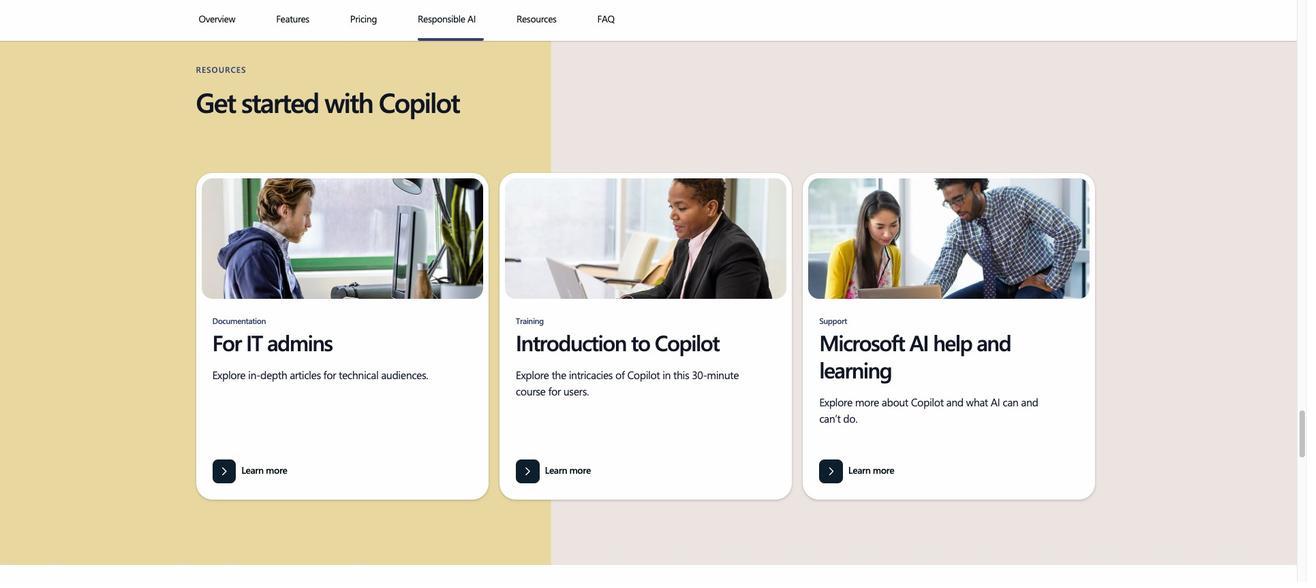 Task type: describe. For each thing, give the bounding box(es) containing it.
responsible ai image
[[418, 38, 484, 41]]

to
[[631, 328, 650, 357]]

microsoft ai help and learning
[[820, 328, 1011, 384]]

a woman sitting in office and working on her laptop image
[[505, 178, 787, 299]]

learn for introduction to copilot
[[545, 464, 567, 477]]

introduction
[[516, 328, 627, 357]]

with
[[325, 84, 373, 120]]

admins
[[267, 328, 332, 357]]

more for ai
[[873, 464, 895, 477]]

and
[[977, 328, 1011, 357]]

it
[[246, 328, 262, 357]]

0 vertical spatial copilot
[[379, 84, 459, 120]]

learn for for it admins
[[242, 464, 264, 477]]

learn more link for for it admins
[[212, 460, 287, 484]]



Task type: locate. For each thing, give the bounding box(es) containing it.
1 horizontal spatial learn more link
[[516, 460, 591, 484]]

a person sitting and working on his desktop image
[[201, 178, 483, 299]]

2 horizontal spatial learn more
[[849, 464, 895, 477]]

learn more link for introduction to copilot
[[516, 460, 591, 484]]

learn more link
[[212, 460, 287, 484], [516, 460, 591, 484], [820, 460, 895, 484]]

0 horizontal spatial learn
[[242, 464, 264, 477]]

2 learn more link from the left
[[516, 460, 591, 484]]

for it admins
[[212, 328, 332, 357]]

3 more from the left
[[873, 464, 895, 477]]

more for to
[[570, 464, 591, 477]]

introduction to copilot
[[516, 328, 719, 357]]

2 more from the left
[[570, 464, 591, 477]]

microsoft
[[820, 328, 905, 357]]

started
[[241, 84, 319, 120]]

0 horizontal spatial learn more link
[[212, 460, 287, 484]]

0 horizontal spatial learn more
[[242, 464, 287, 477]]

2 horizontal spatial learn more link
[[820, 460, 895, 484]]

3 learn from the left
[[849, 464, 871, 477]]

get started with copilot
[[196, 84, 459, 120]]

learning
[[820, 355, 892, 384]]

2 learn more from the left
[[545, 464, 591, 477]]

more
[[266, 464, 287, 477], [570, 464, 591, 477], [873, 464, 895, 477]]

2 horizontal spatial learn
[[849, 464, 871, 477]]

help
[[934, 328, 972, 357]]

1 horizontal spatial more
[[570, 464, 591, 477]]

learn
[[242, 464, 264, 477], [545, 464, 567, 477], [849, 464, 871, 477]]

learn more for introduction to copilot
[[545, 464, 591, 477]]

2 learn from the left
[[545, 464, 567, 477]]

1 horizontal spatial copilot
[[655, 328, 719, 357]]

learn more link for microsoft ai help and learning
[[820, 460, 895, 484]]

1 more from the left
[[266, 464, 287, 477]]

1 horizontal spatial learn
[[545, 464, 567, 477]]

1 learn more link from the left
[[212, 460, 287, 484]]

1 learn more from the left
[[242, 464, 287, 477]]

learn more for microsoft ai help and learning
[[849, 464, 895, 477]]

3 learn more link from the left
[[820, 460, 895, 484]]

for
[[212, 328, 241, 357]]

learn more for for it admins
[[242, 464, 287, 477]]

copilot
[[379, 84, 459, 120], [655, 328, 719, 357]]

two person sitting in an office and discussing while working at the laptop image
[[809, 178, 1091, 299]]

1 learn from the left
[[242, 464, 264, 477]]

1 horizontal spatial learn more
[[545, 464, 591, 477]]

3 learn more from the left
[[849, 464, 895, 477]]

get
[[196, 84, 235, 120]]

1 vertical spatial copilot
[[655, 328, 719, 357]]

learn for microsoft ai help and learning
[[849, 464, 871, 477]]

more for it
[[266, 464, 287, 477]]

0 horizontal spatial more
[[266, 464, 287, 477]]

2 horizontal spatial more
[[873, 464, 895, 477]]

ai
[[910, 328, 929, 357]]

learn more
[[242, 464, 287, 477], [545, 464, 591, 477], [849, 464, 895, 477]]

0 horizontal spatial copilot
[[379, 84, 459, 120]]



Task type: vqa. For each thing, say whether or not it's contained in the screenshot.
Contact
no



